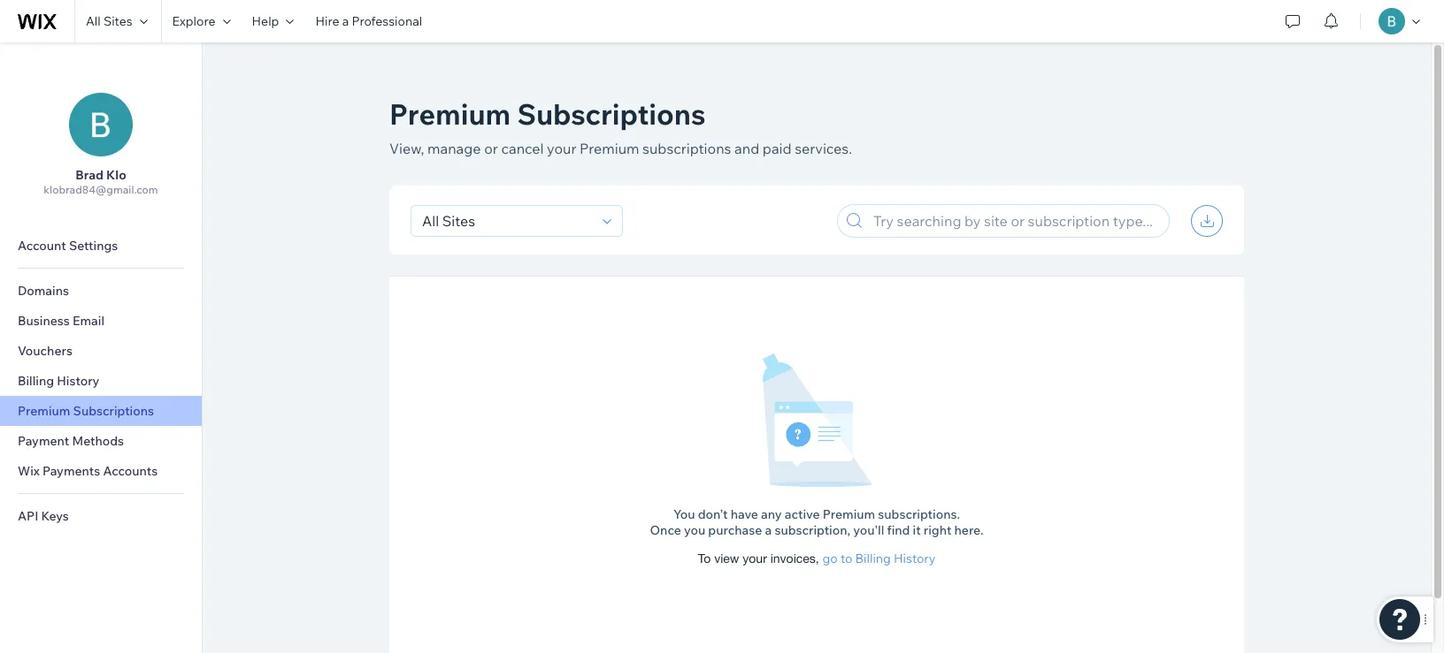 Task type: describe. For each thing, give the bounding box(es) containing it.
server error icon image
[[761, 353, 872, 489]]

premium subscriptions view, manage or cancel your premium subscriptions and paid services.
[[389, 96, 852, 158]]

api keys
[[18, 509, 69, 525]]

1 vertical spatial history
[[894, 551, 936, 567]]

you'll
[[853, 523, 884, 539]]

business email
[[18, 313, 104, 329]]

your inside to view your invoices, go to billing history
[[743, 552, 767, 566]]

billing history
[[18, 373, 99, 389]]

premium left subscriptions
[[580, 140, 639, 158]]

to view your invoices, go to billing history
[[698, 551, 936, 567]]

billing inside sidebar "element"
[[18, 373, 54, 389]]

don't
[[698, 507, 728, 523]]

history inside billing history link
[[57, 373, 99, 389]]

services.
[[795, 140, 852, 158]]

email
[[73, 313, 104, 329]]

payment methods
[[18, 434, 124, 450]]

once
[[650, 523, 681, 539]]

view
[[714, 552, 739, 566]]

help
[[252, 13, 279, 29]]

vouchers
[[18, 343, 73, 359]]

wix
[[18, 464, 40, 480]]

premium subscriptions
[[18, 404, 154, 419]]

business email link
[[0, 306, 202, 336]]

your inside premium subscriptions view, manage or cancel your premium subscriptions and paid services.
[[547, 140, 576, 158]]

any
[[761, 507, 782, 523]]

to
[[698, 552, 711, 566]]

subscriptions.
[[878, 507, 960, 523]]

subscriptions for premium subscriptions
[[73, 404, 154, 419]]

payments
[[42, 464, 100, 480]]

methods
[[72, 434, 124, 450]]

go to billing history link
[[823, 551, 936, 567]]

explore
[[172, 13, 216, 29]]

settings
[[69, 238, 118, 254]]

premium inside sidebar "element"
[[18, 404, 70, 419]]

subscription,
[[775, 523, 850, 539]]

payment methods link
[[0, 427, 202, 457]]

account settings link
[[0, 231, 202, 261]]

professional
[[352, 13, 422, 29]]

account settings
[[18, 238, 118, 254]]

invoices,
[[770, 552, 819, 566]]

subscriptions
[[643, 140, 731, 158]]

keys
[[41, 509, 69, 525]]

to
[[841, 551, 853, 567]]

you
[[684, 523, 705, 539]]

premium up "manage"
[[389, 96, 511, 132]]

vouchers link
[[0, 336, 202, 366]]



Task type: vqa. For each thing, say whether or not it's contained in the screenshot.
info tooltip icon to the top
no



Task type: locate. For each thing, give the bounding box(es) containing it.
go
[[823, 551, 838, 567]]

premium up to
[[823, 507, 875, 523]]

cancel
[[501, 140, 544, 158]]

domains
[[18, 283, 69, 299]]

1 horizontal spatial your
[[743, 552, 767, 566]]

view,
[[389, 140, 424, 158]]

0 vertical spatial a
[[342, 13, 349, 29]]

and
[[735, 140, 759, 158]]

a inside hire a professional link
[[342, 13, 349, 29]]

premium
[[389, 96, 511, 132], [580, 140, 639, 158], [18, 404, 70, 419], [823, 507, 875, 523]]

payment
[[18, 434, 69, 450]]

paid
[[763, 140, 792, 158]]

subscriptions for premium subscriptions view, manage or cancel your premium subscriptions and paid services.
[[517, 96, 706, 132]]

api
[[18, 509, 38, 525]]

klobrad84@gmail.com
[[44, 183, 158, 196]]

right
[[924, 523, 952, 539]]

here.
[[954, 523, 984, 539]]

hire a professional link
[[305, 0, 433, 42]]

1 horizontal spatial history
[[894, 551, 936, 567]]

klo
[[106, 167, 126, 183]]

1 horizontal spatial billing
[[855, 551, 891, 567]]

help button
[[241, 0, 305, 42]]

wix payments accounts link
[[0, 457, 202, 487]]

your right cancel
[[547, 140, 576, 158]]

0 horizontal spatial subscriptions
[[73, 404, 154, 419]]

history down "it"
[[894, 551, 936, 567]]

have
[[731, 507, 758, 523]]

find
[[887, 523, 910, 539]]

billing right to
[[855, 551, 891, 567]]

0 horizontal spatial billing
[[18, 373, 54, 389]]

api keys link
[[0, 502, 202, 532]]

0 vertical spatial subscriptions
[[517, 96, 706, 132]]

active
[[785, 507, 820, 523]]

1 vertical spatial your
[[743, 552, 767, 566]]

1 vertical spatial billing
[[855, 551, 891, 567]]

0 vertical spatial billing
[[18, 373, 54, 389]]

sites
[[103, 13, 132, 29]]

brad klo klobrad84@gmail.com
[[44, 167, 158, 196]]

all
[[86, 13, 101, 29]]

sidebar element
[[0, 42, 203, 654]]

domains link
[[0, 276, 202, 306]]

subscriptions inside premium subscriptions view, manage or cancel your premium subscriptions and paid services.
[[517, 96, 706, 132]]

a inside 'you don't have any active premium subscriptions. once you purchase a subscription, you'll find it right here.'
[[765, 523, 772, 539]]

accounts
[[103, 464, 158, 480]]

1 vertical spatial a
[[765, 523, 772, 539]]

subscriptions
[[517, 96, 706, 132], [73, 404, 154, 419]]

billing down vouchers
[[18, 373, 54, 389]]

1 vertical spatial subscriptions
[[73, 404, 154, 419]]

it
[[913, 523, 921, 539]]

0 horizontal spatial your
[[547, 140, 576, 158]]

or
[[484, 140, 498, 158]]

0 horizontal spatial a
[[342, 13, 349, 29]]

manage
[[427, 140, 481, 158]]

subscriptions down billing history link
[[73, 404, 154, 419]]

a right have
[[765, 523, 772, 539]]

a
[[342, 13, 349, 29], [765, 523, 772, 539]]

premium inside 'you don't have any active premium subscriptions. once you purchase a subscription, you'll find it right here.'
[[823, 507, 875, 523]]

0 horizontal spatial history
[[57, 373, 99, 389]]

0 vertical spatial history
[[57, 373, 99, 389]]

you
[[673, 507, 695, 523]]

billing history link
[[0, 366, 202, 396]]

1 horizontal spatial a
[[765, 523, 772, 539]]

you don't have any active premium subscriptions. once you purchase a subscription, you'll find it right here.
[[650, 507, 984, 539]]

purchase
[[708, 523, 762, 539]]

hire
[[315, 13, 339, 29]]

1 horizontal spatial subscriptions
[[517, 96, 706, 132]]

premium up "payment"
[[18, 404, 70, 419]]

business
[[18, 313, 70, 329]]

subscriptions up subscriptions
[[517, 96, 706, 132]]

account
[[18, 238, 66, 254]]

premium subscriptions link
[[0, 396, 202, 427]]

a right "hire"
[[342, 13, 349, 29]]

None field
[[417, 206, 597, 236]]

history
[[57, 373, 99, 389], [894, 551, 936, 567]]

billing
[[18, 373, 54, 389], [855, 551, 891, 567]]

hire a professional
[[315, 13, 422, 29]]

subscriptions inside sidebar "element"
[[73, 404, 154, 419]]

your
[[547, 140, 576, 158], [743, 552, 767, 566]]

all sites
[[86, 13, 132, 29]]

wix payments accounts
[[18, 464, 158, 480]]

history up premium subscriptions at the left
[[57, 373, 99, 389]]

0 vertical spatial your
[[547, 140, 576, 158]]

brad
[[75, 167, 104, 183]]

Try searching by site or subscription type... field
[[868, 205, 1164, 237]]

your right view
[[743, 552, 767, 566]]



